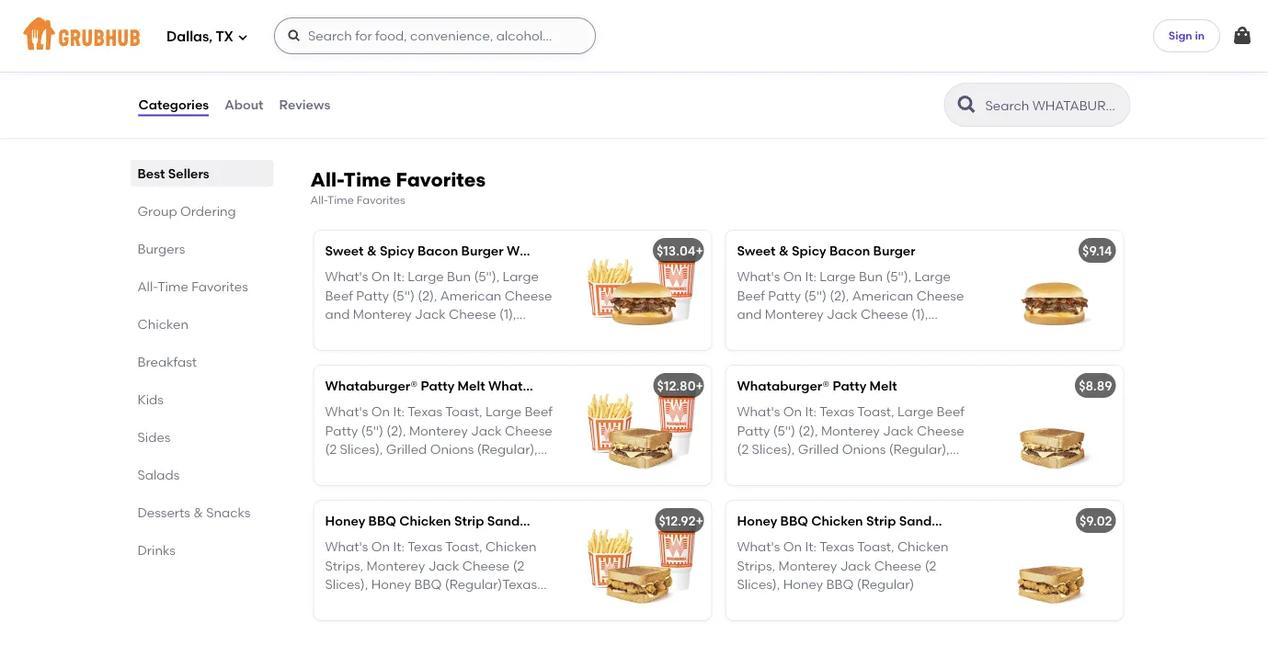 Task type: locate. For each thing, give the bounding box(es) containing it.
2 (4") from the left
[[804, 67, 826, 83]]

0 horizontal spatial svg image
[[237, 32, 248, 43]]

snacks
[[206, 505, 251, 520]]

on for patty
[[783, 405, 802, 420]]

pickles inside button
[[852, 86, 894, 102]]

categories
[[138, 97, 209, 113]]

(regular)
[[325, 123, 383, 139], [737, 123, 795, 139], [839, 461, 896, 476], [857, 577, 914, 593]]

toast, inside the "what's on it: texas toast, chicken strips, monterey jack cheese (2 slices), honey bbq (regular)"
[[857, 540, 894, 556]]

toast, down honey bbq chicken strip sandwich at right bottom
[[857, 540, 894, 556]]

on inside the "what's on it: texas toast, chicken strips, monterey jack cheese (2 slices), honey bbq (regular)"
[[783, 540, 802, 556]]

time for all-time favorites all-time favorites
[[344, 168, 391, 192]]

0 horizontal spatial sandwich
[[487, 514, 549, 530]]

2 (4"), from the left
[[884, 49, 910, 64]]

1 sweet from the left
[[325, 244, 364, 259]]

1 vertical spatial (2
[[925, 559, 937, 574]]

1 horizontal spatial sandwich
[[899, 514, 961, 530]]

(4")
[[392, 67, 414, 83], [804, 67, 826, 83]]

desserts & snacks tab
[[137, 503, 266, 522]]

favorites inside tab
[[191, 279, 248, 294]]

&
[[367, 244, 377, 259], [779, 244, 789, 259], [193, 505, 203, 520]]

bacon for sweet & spicy bacon burger
[[829, 244, 870, 259]]

2 bun from the left
[[857, 49, 881, 64]]

0 vertical spatial (2
[[737, 442, 749, 458]]

cheese down large
[[917, 423, 964, 439]]

lettuce
[[325, 86, 373, 102], [737, 86, 785, 102]]

sweet right $13.04 + on the top
[[737, 244, 776, 259]]

1 horizontal spatial honey
[[737, 514, 777, 530]]

what's inside the "what's on it: texas toast, chicken strips, monterey jack cheese (2 slices), honey bbq (regular)"
[[737, 540, 780, 556]]

0 vertical spatial toast,
[[857, 405, 894, 420]]

reviews
[[279, 97, 330, 113]]

tx
[[216, 29, 234, 45]]

$13.04 +
[[657, 244, 703, 259]]

2 what's on it: small bun (4"), small beef patty (4") (1), tomato (regular), lettuce (regular), pickles (regular), diced onions (regular), mustard (regular) from the left
[[737, 49, 961, 139]]

all- inside tab
[[137, 279, 157, 294]]

0 horizontal spatial bacon
[[417, 244, 458, 259]]

on for bbq
[[783, 540, 802, 556]]

honey bbq chicken strip sandwich whatameal® image
[[573, 502, 711, 621]]

0 horizontal spatial what's on it: small bun (4"), small beef patty (4") (1), tomato (regular), lettuce (regular), pickles (regular), diced onions (regular), mustard (regular)
[[325, 49, 549, 139]]

0 vertical spatial jack
[[883, 423, 914, 439]]

2 diced from the left
[[737, 105, 774, 120]]

0 horizontal spatial (2
[[737, 442, 749, 458]]

1 sandwich from the left
[[487, 514, 549, 530]]

honey bbq chicken strip sandwich image
[[985, 502, 1123, 621]]

monterey right strips,
[[778, 559, 837, 574]]

$8.89
[[1079, 379, 1112, 394]]

2 melt from the left
[[870, 379, 897, 394]]

toast,
[[857, 405, 894, 420], [857, 540, 894, 556]]

1 horizontal spatial sweet
[[737, 244, 776, 259]]

sign in
[[1169, 29, 1205, 42]]

it:
[[393, 49, 405, 64], [805, 49, 817, 64], [805, 405, 817, 420], [805, 540, 817, 556]]

1 horizontal spatial onions
[[777, 105, 820, 120]]

what's on it: texas toast, chicken strips, monterey jack cheese (2 slices), honey bbq (regular)
[[737, 540, 949, 593]]

on inside what's on it: texas toast, large beef patty (5") (2), monterey jack cheese (2 slices), grilled onions (regular), creamy pepper (regular)
[[783, 405, 802, 420]]

2 + from the top
[[696, 379, 703, 394]]

1 horizontal spatial what's on it: small bun (4"), small beef patty (4") (1), tomato (regular), lettuce (regular), pickles (regular), diced onions (regular), mustard (regular)
[[737, 49, 961, 139]]

kids tab
[[137, 390, 266, 409]]

0 horizontal spatial (1),
[[417, 67, 434, 83]]

sandwich
[[487, 514, 549, 530], [899, 514, 961, 530]]

0 horizontal spatial honey
[[325, 514, 365, 530]]

1 vertical spatial jack
[[840, 559, 871, 574]]

4 small from the left
[[913, 49, 947, 64]]

small
[[408, 49, 442, 64], [501, 49, 535, 64], [820, 49, 854, 64], [913, 49, 947, 64]]

sign
[[1169, 29, 1192, 42]]

melt
[[458, 379, 485, 394], [870, 379, 897, 394]]

1 small from the left
[[408, 49, 442, 64]]

1 burger from the left
[[461, 244, 504, 259]]

texas inside the "what's on it: texas toast, chicken strips, monterey jack cheese (2 slices), honey bbq (regular)"
[[820, 540, 854, 556]]

1 horizontal spatial mustard
[[887, 105, 939, 120]]

grilled
[[798, 442, 839, 458]]

diced
[[325, 105, 362, 120], [737, 105, 774, 120]]

1 vertical spatial toast,
[[857, 540, 894, 556]]

1 horizontal spatial (4")
[[804, 67, 826, 83]]

0 vertical spatial monterey
[[821, 423, 880, 439]]

1 horizontal spatial (1),
[[829, 67, 846, 83]]

1 texas from the top
[[820, 405, 854, 420]]

$12.80 +
[[657, 379, 703, 394]]

svg image
[[1231, 25, 1253, 47], [287, 29, 302, 43], [237, 32, 248, 43]]

2 horizontal spatial beef
[[937, 405, 965, 420]]

0 vertical spatial cheese
[[917, 423, 964, 439]]

1 horizontal spatial &
[[367, 244, 377, 259]]

strip for honey bbq chicken strip sandwich whatameal®
[[454, 514, 484, 530]]

beef
[[325, 67, 353, 83], [737, 67, 765, 83], [937, 405, 965, 420]]

sweet for sweet & spicy bacon burger
[[737, 244, 776, 259]]

monterey inside what's on it: texas toast, large beef patty (5") (2), monterey jack cheese (2 slices), grilled onions (regular), creamy pepper (regular)
[[821, 423, 880, 439]]

whataburger®
[[325, 379, 418, 394], [737, 379, 830, 394]]

what's
[[325, 49, 368, 64], [737, 49, 780, 64], [737, 405, 780, 420], [737, 540, 780, 556]]

search icon image
[[956, 94, 978, 116]]

1 vertical spatial +
[[696, 379, 703, 394]]

(5")
[[773, 423, 795, 439]]

slices), down (5")
[[752, 442, 795, 458]]

(regular), inside what's on it: texas toast, large beef patty (5") (2), monterey jack cheese (2 slices), grilled onions (regular), creamy pepper (regular)
[[889, 442, 950, 458]]

1 horizontal spatial svg image
[[287, 29, 302, 43]]

whataburger® patty melt image
[[985, 366, 1123, 486]]

group ordering
[[137, 203, 236, 219]]

1 horizontal spatial spicy
[[792, 244, 826, 259]]

svg image left #7
[[287, 29, 302, 43]]

desserts & snacks
[[137, 505, 251, 520]]

burger
[[461, 244, 504, 259], [873, 244, 916, 259]]

2 (1), from the left
[[829, 67, 846, 83]]

jack down honey bbq chicken strip sandwich at right bottom
[[840, 559, 871, 574]]

2 bacon from the left
[[829, 244, 870, 259]]

+
[[696, 244, 703, 259], [696, 379, 703, 394], [696, 514, 703, 530]]

1 horizontal spatial (2
[[925, 559, 937, 574]]

1 horizontal spatial diced
[[737, 105, 774, 120]]

0 horizontal spatial (4"),
[[472, 49, 498, 64]]

on
[[371, 49, 390, 64], [783, 49, 802, 64], [783, 405, 802, 420], [783, 540, 802, 556]]

2 toast, from the top
[[857, 540, 894, 556]]

spicy
[[380, 244, 414, 259], [792, 244, 826, 259]]

sweet
[[325, 244, 364, 259], [737, 244, 776, 259]]

time inside tab
[[157, 279, 188, 294]]

all-
[[310, 168, 344, 192], [310, 194, 327, 207], [137, 279, 157, 294]]

0 horizontal spatial pickles
[[440, 86, 482, 102]]

2 whataburger® from the left
[[737, 379, 830, 394]]

1 vertical spatial slices),
[[737, 577, 780, 593]]

1 + from the top
[[696, 244, 703, 259]]

it: inside what's on it: texas toast, large beef patty (5") (2), monterey jack cheese (2 slices), grilled onions (regular), creamy pepper (regular)
[[805, 405, 817, 420]]

strip
[[454, 514, 484, 530], [866, 514, 896, 530]]

sign in button
[[1153, 19, 1220, 52]]

categories button
[[137, 72, 210, 138]]

slices), down strips,
[[737, 577, 780, 593]]

0 horizontal spatial spicy
[[380, 244, 414, 259]]

melt for whataburger® patty melt
[[870, 379, 897, 394]]

0 horizontal spatial burger
[[461, 244, 504, 259]]

& for sweet & spicy bacon burger
[[779, 244, 789, 259]]

0 horizontal spatial bbq
[[368, 514, 396, 530]]

svg image right in
[[1231, 25, 1253, 47]]

0 horizontal spatial bun
[[445, 49, 469, 64]]

tomato
[[437, 67, 485, 83], [849, 67, 897, 83]]

0 vertical spatial texas
[[820, 405, 854, 420]]

1 vertical spatial cheese
[[874, 559, 922, 574]]

1 horizontal spatial bun
[[857, 49, 881, 64]]

1 spicy from the left
[[380, 244, 414, 259]]

monterey
[[821, 423, 880, 439], [778, 559, 837, 574]]

1 vertical spatial monterey
[[778, 559, 837, 574]]

chicken tab
[[137, 315, 266, 334]]

it: inside the "what's on it: texas toast, chicken strips, monterey jack cheese (2 slices), honey bbq (regular)"
[[805, 540, 817, 556]]

2 horizontal spatial bbq
[[826, 577, 854, 593]]

burger for sweet & spicy bacon burger whatameal®
[[461, 244, 504, 259]]

creamy
[[737, 461, 787, 476]]

desserts
[[137, 505, 190, 520]]

0 horizontal spatial mustard
[[475, 105, 527, 120]]

1 diced from the left
[[325, 105, 362, 120]]

1 strip from the left
[[454, 514, 484, 530]]

2 vertical spatial +
[[696, 514, 703, 530]]

2 spicy from the left
[[792, 244, 826, 259]]

0 horizontal spatial whataburger®
[[325, 379, 418, 394]]

0 horizontal spatial (4")
[[392, 67, 414, 83]]

1 bacon from the left
[[417, 244, 458, 259]]

2 vertical spatial favorites
[[191, 279, 248, 294]]

1 horizontal spatial lettuce
[[737, 86, 785, 102]]

1 horizontal spatial bacon
[[829, 244, 870, 259]]

0 horizontal spatial tomato
[[437, 67, 485, 83]]

sweet for sweet & spicy bacon burger whatameal®
[[325, 244, 364, 259]]

(regular),
[[488, 67, 549, 83], [900, 67, 961, 83], [376, 86, 436, 102], [485, 86, 546, 102], [788, 86, 848, 102], [897, 86, 958, 102], [412, 105, 472, 120], [824, 105, 884, 120], [889, 442, 950, 458]]

cheese inside the "what's on it: texas toast, chicken strips, monterey jack cheese (2 slices), honey bbq (regular)"
[[874, 559, 922, 574]]

toast, left large
[[857, 405, 894, 420]]

toast, for melt
[[857, 405, 894, 420]]

texas inside what's on it: texas toast, large beef patty (5") (2), monterey jack cheese (2 slices), grilled onions (regular), creamy pepper (regular)
[[820, 405, 854, 420]]

kids
[[137, 392, 164, 407]]

jack
[[883, 423, 914, 439], [840, 559, 871, 574]]

bun
[[445, 49, 469, 64], [857, 49, 881, 64]]

1 horizontal spatial jack
[[883, 423, 914, 439]]

1 vertical spatial texas
[[820, 540, 854, 556]]

texas
[[820, 405, 854, 420], [820, 540, 854, 556]]

$12.80
[[657, 379, 696, 394]]

+ for $13.04
[[696, 244, 703, 259]]

slices), inside what's on it: texas toast, large beef patty (5") (2), monterey jack cheese (2 slices), grilled onions (regular), creamy pepper (regular)
[[752, 442, 795, 458]]

what's inside what's on it: texas toast, large beef patty (5") (2), monterey jack cheese (2 slices), grilled onions (regular), creamy pepper (regular)
[[737, 405, 780, 420]]

breakfast
[[137, 354, 197, 370]]

texas for patty
[[820, 405, 854, 420]]

(1),
[[417, 67, 434, 83], [829, 67, 846, 83]]

beef inside what's on it: small bun (4"), small beef patty (4") (1), tomato (regular), lettuce (regular), pickles (regular), diced onions (regular), mustard (regular) button
[[737, 67, 765, 83]]

jack down large
[[883, 423, 914, 439]]

0 vertical spatial time
[[344, 168, 391, 192]]

salads tab
[[137, 465, 266, 485]]

favorites
[[396, 168, 486, 192], [357, 194, 405, 207], [191, 279, 248, 294]]

texas down 'whataburger® patty melt'
[[820, 405, 854, 420]]

spicy for sweet & spicy bacon burger
[[792, 244, 826, 259]]

it: inside button
[[805, 49, 817, 64]]

1 horizontal spatial tomato
[[849, 67, 897, 83]]

jack inside what's on it: texas toast, large beef patty (5") (2), monterey jack cheese (2 slices), grilled onions (regular), creamy pepper (regular)
[[883, 423, 914, 439]]

0 horizontal spatial jack
[[840, 559, 871, 574]]

#7 whataburger jr.® image
[[985, 10, 1123, 130]]

melt for whataburger® patty melt whatameal®
[[458, 379, 485, 394]]

bbq
[[368, 514, 396, 530], [780, 514, 808, 530], [826, 577, 854, 593]]

what's on it: small bun (4"), small beef patty (4") (1), tomato (regular), lettuce (regular), pickles (regular), diced onions (regular), mustard (regular)
[[325, 49, 549, 139], [737, 49, 961, 139]]

1 tomato from the left
[[437, 67, 485, 83]]

2 lettuce from the left
[[737, 86, 785, 102]]

1 horizontal spatial (4"),
[[884, 49, 910, 64]]

1 horizontal spatial bbq
[[780, 514, 808, 530]]

monterey inside the "what's on it: texas toast, chicken strips, monterey jack cheese (2 slices), honey bbq (regular)"
[[778, 559, 837, 574]]

cheese down honey bbq chicken strip sandwich at right bottom
[[874, 559, 922, 574]]

1 melt from the left
[[458, 379, 485, 394]]

best sellers tab
[[137, 164, 266, 183]]

0 vertical spatial slices),
[[752, 442, 795, 458]]

1 whataburger® from the left
[[325, 379, 418, 394]]

what's on it: texas toast, large beef patty (5") (2), monterey jack cheese (2 slices), grilled onions (regular), creamy pepper (regular)
[[737, 405, 965, 476]]

sweet down the all-time favorites all-time favorites
[[325, 244, 364, 259]]

tomato inside button
[[849, 67, 897, 83]]

2 sandwich from the left
[[899, 514, 961, 530]]

2 horizontal spatial honey
[[783, 577, 823, 593]]

0 horizontal spatial sweet
[[325, 244, 364, 259]]

1 horizontal spatial strip
[[866, 514, 896, 530]]

1 horizontal spatial pickles
[[852, 86, 894, 102]]

it: for whataburger
[[393, 49, 405, 64]]

pickles
[[440, 86, 482, 102], [852, 86, 894, 102]]

(1), inside button
[[829, 67, 846, 83]]

0 vertical spatial +
[[696, 244, 703, 259]]

toast, inside what's on it: texas toast, large beef patty (5") (2), monterey jack cheese (2 slices), grilled onions (regular), creamy pepper (regular)
[[857, 405, 894, 420]]

whataburger® patty melt whatameal® image
[[573, 366, 711, 486]]

Search for food, convenience, alcohol... search field
[[274, 17, 596, 54]]

1 horizontal spatial melt
[[870, 379, 897, 394]]

strip for honey bbq chicken strip sandwich
[[866, 514, 896, 530]]

dallas,
[[166, 29, 213, 45]]

3 small from the left
[[820, 49, 854, 64]]

toast, for chicken
[[857, 540, 894, 556]]

2 burger from the left
[[873, 244, 916, 259]]

2 horizontal spatial &
[[779, 244, 789, 259]]

sides
[[137, 429, 171, 445]]

bacon for sweet & spicy bacon burger whatameal®
[[417, 244, 458, 259]]

texas down honey bbq chicken strip sandwich at right bottom
[[820, 540, 854, 556]]

0 horizontal spatial melt
[[458, 379, 485, 394]]

onions inside what's on it: texas toast, large beef patty (5") (2), monterey jack cheese (2 slices), grilled onions (regular), creamy pepper (regular)
[[842, 442, 886, 458]]

2 vertical spatial all-
[[137, 279, 157, 294]]

1 toast, from the top
[[857, 405, 894, 420]]

2 texas from the top
[[820, 540, 854, 556]]

Search WHATABURGER search field
[[984, 97, 1124, 114]]

in
[[1195, 29, 1205, 42]]

+ for $12.80
[[696, 379, 703, 394]]

0 vertical spatial favorites
[[396, 168, 486, 192]]

2 tomato from the left
[[849, 67, 897, 83]]

what's on it: small bun (4"), small beef patty (4") (1), tomato (regular), lettuce (regular), pickles (regular), diced onions (regular), mustard (regular) button
[[726, 10, 1123, 139]]

sandwich for honey bbq chicken strip sandwich
[[899, 514, 961, 530]]

1 vertical spatial favorites
[[357, 194, 405, 207]]

0 horizontal spatial lettuce
[[325, 86, 373, 102]]

honey
[[325, 514, 365, 530], [737, 514, 777, 530], [783, 577, 823, 593]]

2 mustard from the left
[[887, 105, 939, 120]]

0 horizontal spatial diced
[[325, 105, 362, 120]]

cheese
[[917, 423, 964, 439], [874, 559, 922, 574]]

diced inside button
[[737, 105, 774, 120]]

0 horizontal spatial &
[[193, 505, 203, 520]]

$9.14
[[1082, 244, 1112, 259]]

slices),
[[752, 442, 795, 458], [737, 577, 780, 593]]

0 horizontal spatial strip
[[454, 514, 484, 530]]

2 horizontal spatial onions
[[842, 442, 886, 458]]

(2 inside what's on it: texas toast, large beef patty (5") (2), monterey jack cheese (2 slices), grilled onions (regular), creamy pepper (regular)
[[737, 442, 749, 458]]

burgers tab
[[137, 239, 266, 258]]

1 horizontal spatial burger
[[873, 244, 916, 259]]

0 vertical spatial all-
[[310, 168, 344, 192]]

2 sweet from the left
[[737, 244, 776, 259]]

3 + from the top
[[696, 514, 703, 530]]

monterey up grilled
[[821, 423, 880, 439]]

onions
[[365, 105, 408, 120], [777, 105, 820, 120], [842, 442, 886, 458]]

(4"),
[[472, 49, 498, 64], [884, 49, 910, 64]]

patty inside what's on it: texas toast, large beef patty (5") (2), monterey jack cheese (2 slices), grilled onions (regular), creamy pepper (regular)
[[737, 423, 770, 439]]

whatameal®
[[457, 23, 539, 38], [507, 244, 588, 259], [488, 379, 570, 394], [553, 514, 634, 530]]

favorites for all-time favorites
[[191, 279, 248, 294]]

bacon
[[417, 244, 458, 259], [829, 244, 870, 259]]

1 (1), from the left
[[417, 67, 434, 83]]

2 pickles from the left
[[852, 86, 894, 102]]

patty
[[356, 67, 389, 83], [768, 67, 801, 83], [421, 379, 455, 394], [833, 379, 867, 394], [737, 423, 770, 439]]

jr.®
[[432, 23, 454, 38]]

2 vertical spatial time
[[157, 279, 188, 294]]

2 horizontal spatial svg image
[[1231, 25, 1253, 47]]

chicken
[[137, 316, 189, 332], [399, 514, 451, 530], [811, 514, 863, 530], [897, 540, 949, 556]]

whataburger® for whataburger® patty melt
[[737, 379, 830, 394]]

svg image right tx in the top of the page
[[237, 32, 248, 43]]

(2
[[737, 442, 749, 458], [925, 559, 937, 574]]

1 horizontal spatial beef
[[737, 67, 765, 83]]

1 (4"), from the left
[[472, 49, 498, 64]]

2 strip from the left
[[866, 514, 896, 530]]

time
[[344, 168, 391, 192], [327, 194, 354, 207], [157, 279, 188, 294]]

1 horizontal spatial whataburger®
[[737, 379, 830, 394]]



Task type: describe. For each thing, give the bounding box(es) containing it.
pepper
[[790, 461, 836, 476]]

burgers
[[137, 241, 185, 257]]

what's on it: small bun (4"), small beef patty (4") (1), tomato (regular), lettuce (regular), pickles (regular), diced onions (regular), mustard (regular) inside button
[[737, 49, 961, 139]]

what's for whataburger®
[[737, 405, 780, 420]]

+ for $12.92
[[696, 514, 703, 530]]

bbq for honey bbq chicken strip sandwich
[[780, 514, 808, 530]]

breakfast tab
[[137, 352, 266, 372]]

(4"), inside button
[[884, 49, 910, 64]]

(2),
[[799, 423, 818, 439]]

sides tab
[[137, 428, 266, 447]]

1 bun from the left
[[445, 49, 469, 64]]

group ordering tab
[[137, 201, 266, 221]]

bbq for honey bbq chicken strip sandwich whatameal®
[[368, 514, 396, 530]]

salads
[[137, 467, 180, 483]]

1 what's on it: small bun (4"), small beef patty (4") (1), tomato (regular), lettuce (regular), pickles (regular), diced onions (regular), mustard (regular) from the left
[[325, 49, 549, 139]]

jack inside the "what's on it: texas toast, chicken strips, monterey jack cheese (2 slices), honey bbq (regular)"
[[840, 559, 871, 574]]

honey for honey bbq chicken strip sandwich
[[737, 514, 777, 530]]

sweet & spicy bacon burger whatameal® image
[[573, 231, 711, 351]]

texas for bbq
[[820, 540, 854, 556]]

& inside tab
[[193, 505, 203, 520]]

patty inside what's on it: small bun (4"), small beef patty (4") (1), tomato (regular), lettuce (regular), pickles (regular), diced onions (regular), mustard (regular) button
[[768, 67, 801, 83]]

chicken inside the "what's on it: texas toast, chicken strips, monterey jack cheese (2 slices), honey bbq (regular)"
[[897, 540, 949, 556]]

sweet & spicy bacon burger image
[[985, 231, 1123, 351]]

on inside button
[[783, 49, 802, 64]]

sweet & spicy bacon burger whatameal®
[[325, 244, 588, 259]]

1 mustard from the left
[[475, 105, 527, 120]]

favorites for all-time favorites all-time favorites
[[396, 168, 486, 192]]

cheese inside what's on it: texas toast, large beef patty (5") (2), monterey jack cheese (2 slices), grilled onions (regular), creamy pepper (regular)
[[917, 423, 964, 439]]

1 vertical spatial all-
[[310, 194, 327, 207]]

dallas, tx
[[166, 29, 234, 45]]

time for all-time favorites
[[157, 279, 188, 294]]

drinks
[[137, 543, 175, 558]]

1 vertical spatial time
[[327, 194, 354, 207]]

$13.04
[[657, 244, 696, 259]]

about button
[[224, 72, 264, 138]]

0 horizontal spatial beef
[[325, 67, 353, 83]]

strips,
[[737, 559, 775, 574]]

sweet & spicy bacon burger
[[737, 244, 916, 259]]

onions inside button
[[777, 105, 820, 120]]

whataburger® patty melt
[[737, 379, 897, 394]]

whataburger® patty melt whatameal®
[[325, 379, 570, 394]]

main navigation navigation
[[0, 0, 1268, 72]]

what's for #7
[[325, 49, 368, 64]]

$12.92
[[659, 514, 696, 530]]

bun inside button
[[857, 49, 881, 64]]

(2 inside the "what's on it: texas toast, chicken strips, monterey jack cheese (2 slices), honey bbq (regular)"
[[925, 559, 937, 574]]

chicken inside chicken tab
[[137, 316, 189, 332]]

1 lettuce from the left
[[325, 86, 373, 102]]

$9.02
[[1080, 514, 1112, 530]]

honey bbq chicken strip sandwich whatameal®
[[325, 514, 634, 530]]

all-time favorites
[[137, 279, 248, 294]]

all- for all-time favorites all-time favorites
[[310, 168, 344, 192]]

bbq inside the "what's on it: texas toast, chicken strips, monterey jack cheese (2 slices), honey bbq (regular)"
[[826, 577, 854, 593]]

mustard inside button
[[887, 105, 939, 120]]

reviews button
[[278, 72, 331, 138]]

spicy for sweet & spicy bacon burger whatameal®
[[380, 244, 414, 259]]

burger for sweet & spicy bacon burger
[[873, 244, 916, 259]]

#7 whataburger jr.® whatameal® image
[[573, 10, 711, 130]]

2 small from the left
[[501, 49, 535, 64]]

sandwich for honey bbq chicken strip sandwich whatameal®
[[487, 514, 549, 530]]

1 pickles from the left
[[440, 86, 482, 102]]

lettuce inside button
[[737, 86, 785, 102]]

honey bbq chicken strip sandwich
[[737, 514, 961, 530]]

#7 whataburger jr.® whatameal®
[[325, 23, 539, 38]]

(regular) inside what's on it: texas toast, large beef patty (5") (2), monterey jack cheese (2 slices), grilled onions (regular), creamy pepper (regular)
[[839, 461, 896, 476]]

beef inside what's on it: texas toast, large beef patty (5") (2), monterey jack cheese (2 slices), grilled onions (regular), creamy pepper (regular)
[[937, 405, 965, 420]]

slices), inside the "what's on it: texas toast, chicken strips, monterey jack cheese (2 slices), honey bbq (regular)"
[[737, 577, 780, 593]]

best
[[137, 166, 165, 181]]

best sellers
[[137, 166, 209, 181]]

all- for all-time favorites
[[137, 279, 157, 294]]

(regular) inside button
[[737, 123, 795, 139]]

sellers
[[168, 166, 209, 181]]

about
[[225, 97, 264, 113]]

it: for bbq
[[805, 540, 817, 556]]

& for sweet & spicy bacon burger whatameal®
[[367, 244, 377, 259]]

$12.92 +
[[659, 514, 703, 530]]

on for whataburger
[[371, 49, 390, 64]]

what's for honey
[[737, 540, 780, 556]]

group
[[137, 203, 177, 219]]

large
[[897, 405, 934, 420]]

0 horizontal spatial onions
[[365, 105, 408, 120]]

(4") inside button
[[804, 67, 826, 83]]

ordering
[[180, 203, 236, 219]]

all-time favorites all-time favorites
[[310, 168, 486, 207]]

whataburger® for whataburger® patty melt whatameal®
[[325, 379, 418, 394]]

it: for patty
[[805, 405, 817, 420]]

honey inside the "what's on it: texas toast, chicken strips, monterey jack cheese (2 slices), honey bbq (regular)"
[[783, 577, 823, 593]]

#7
[[325, 23, 341, 38]]

drinks tab
[[137, 541, 266, 560]]

honey for honey bbq chicken strip sandwich whatameal®
[[325, 514, 365, 530]]

(regular) inside the "what's on it: texas toast, chicken strips, monterey jack cheese (2 slices), honey bbq (regular)"
[[857, 577, 914, 593]]

1 (4") from the left
[[392, 67, 414, 83]]

what's inside button
[[737, 49, 780, 64]]

all-time favorites tab
[[137, 277, 266, 296]]

whataburger
[[344, 23, 429, 38]]



Task type: vqa. For each thing, say whether or not it's contained in the screenshot.
BE to the middle
no



